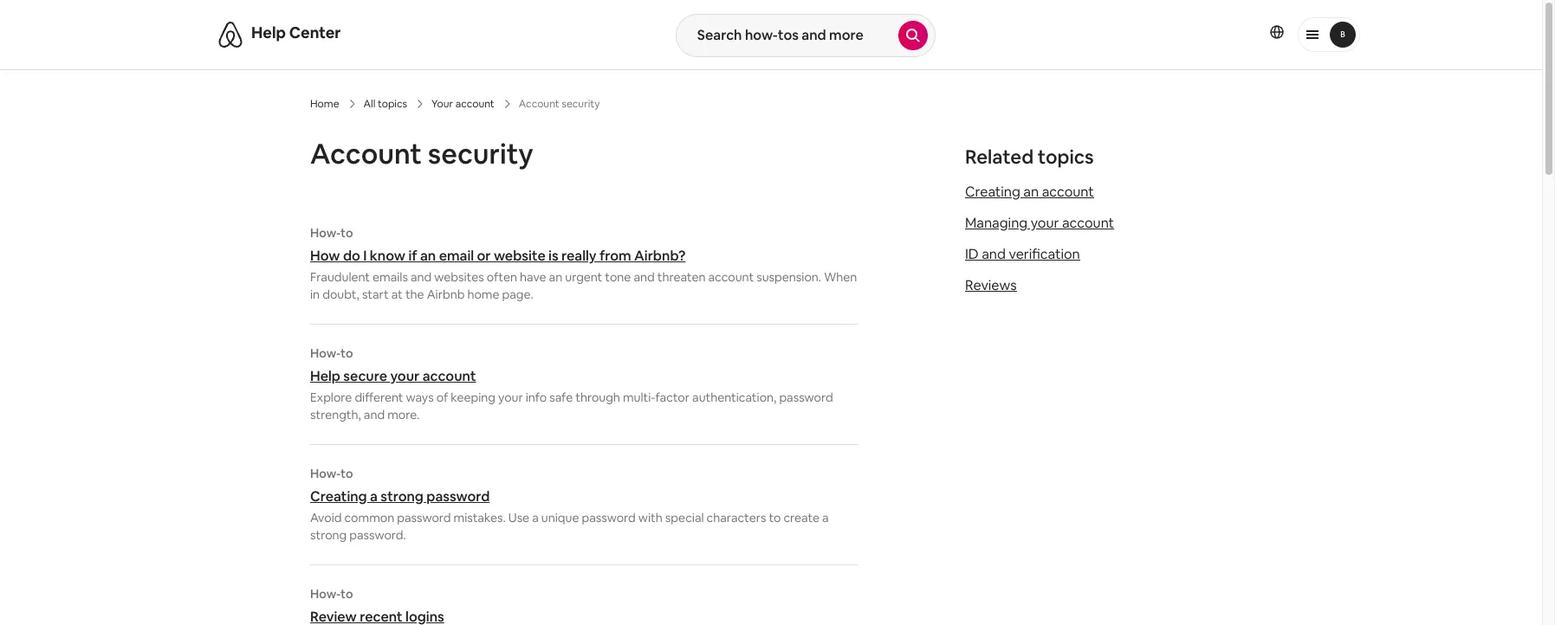 Task type: describe. For each thing, give the bounding box(es) containing it.
and up the the
[[411, 269, 432, 285]]

and inside how-to help secure your account explore different ways of keeping your info safe through multi-factor authentication, password strength, and more.
[[364, 407, 385, 423]]

password up password. at left
[[397, 510, 451, 526]]

home
[[467, 287, 500, 302]]

managing your account
[[965, 214, 1114, 232]]

and right id at the top right of page
[[982, 245, 1006, 263]]

email
[[439, 247, 474, 265]]

creating an account link
[[965, 183, 1094, 201]]

airbnb?
[[634, 247, 686, 265]]

0 horizontal spatial a
[[370, 488, 378, 506]]

is
[[549, 247, 559, 265]]

topics for all topics
[[378, 97, 407, 111]]

website
[[494, 247, 546, 265]]

characters
[[707, 510, 766, 526]]

1 vertical spatial an
[[420, 247, 436, 265]]

use
[[509, 510, 530, 526]]

urgent
[[565, 269, 603, 285]]

different
[[355, 390, 403, 406]]

0 horizontal spatial your
[[390, 367, 420, 386]]

2 vertical spatial your
[[498, 390, 523, 406]]

2 vertical spatial an
[[549, 269, 563, 285]]

tone
[[605, 269, 631, 285]]

have
[[520, 269, 546, 285]]

websites
[[434, 269, 484, 285]]

how- for how
[[310, 225, 341, 241]]

id and verification
[[965, 245, 1080, 263]]

password up mistakes.
[[427, 488, 490, 506]]

really
[[562, 247, 597, 265]]

help inside how-to help secure your account explore different ways of keeping your info safe through multi-factor authentication, password strength, and more.
[[310, 367, 341, 386]]

home
[[310, 97, 339, 111]]

in
[[310, 287, 320, 302]]

creating an account
[[965, 183, 1094, 201]]

1 horizontal spatial a
[[532, 510, 539, 526]]

page.
[[502, 287, 534, 302]]

reviews
[[965, 276, 1017, 295]]

how-to how do i know if an email or website is really from airbnb? fraudulent emails and websites often have an urgent tone and threaten account suspension. when in doubt, start at the airbnb home page.
[[310, 225, 857, 302]]

common
[[344, 510, 394, 526]]

managing your account link
[[965, 214, 1114, 232]]

id and verification link
[[965, 245, 1080, 263]]

how- for creating
[[310, 466, 341, 482]]

special
[[665, 510, 704, 526]]

reviews link
[[965, 276, 1017, 295]]

if
[[408, 247, 417, 265]]

password.
[[349, 528, 406, 543]]

home link
[[310, 97, 339, 111]]

1 horizontal spatial creating
[[965, 183, 1021, 201]]

verification
[[1009, 245, 1080, 263]]

to for help
[[341, 346, 353, 361]]

the
[[405, 287, 424, 302]]

help center
[[251, 23, 341, 42]]

account
[[310, 136, 422, 172]]

password down creating a strong password link
[[582, 510, 636, 526]]

related
[[965, 145, 1034, 169]]

keeping
[[451, 390, 496, 406]]

fraudulent
[[310, 269, 370, 285]]

0 horizontal spatial strong
[[310, 528, 347, 543]]

creating inside how-to creating a strong password avoid common password mistakes. use a unique password with special characters to create a strong password.
[[310, 488, 367, 506]]

account right your
[[456, 97, 495, 111]]

to for creating
[[341, 466, 353, 482]]

secure
[[343, 367, 387, 386]]

often
[[487, 269, 517, 285]]

how- for help
[[310, 346, 341, 361]]

mistakes.
[[454, 510, 506, 526]]

0 vertical spatial your
[[1031, 214, 1059, 232]]

help secure your account element
[[310, 346, 858, 424]]

of
[[436, 390, 448, 406]]

0 vertical spatial strong
[[381, 488, 424, 506]]

how-to
[[310, 587, 353, 602]]

doubt,
[[322, 287, 359, 302]]

creating a strong password link
[[310, 488, 858, 506]]



Task type: vqa. For each thing, say whether or not it's contained in the screenshot.
How Do I Know If An Email Or Website Is Really From Airbnb? element
yes



Task type: locate. For each thing, give the bounding box(es) containing it.
how- down avoid
[[310, 587, 341, 602]]

help secure your account link
[[310, 367, 858, 386]]

i
[[363, 247, 367, 265]]

topics for related topics
[[1038, 145, 1094, 169]]

start
[[362, 287, 389, 302]]

through
[[576, 390, 620, 406]]

how- inside review recent logins element
[[310, 587, 341, 602]]

multi-
[[623, 390, 656, 406]]

strong up common
[[381, 488, 424, 506]]

account up 'of'
[[423, 367, 476, 386]]

creating
[[965, 183, 1021, 201], [310, 488, 367, 506]]

and down different
[[364, 407, 385, 423]]

account inside how-to help secure your account explore different ways of keeping your info safe through multi-factor authentication, password strength, and more.
[[423, 367, 476, 386]]

how-to help secure your account explore different ways of keeping your info safe through multi-factor authentication, password strength, and more.
[[310, 346, 833, 423]]

emails
[[373, 269, 408, 285]]

all
[[364, 97, 375, 111]]

1 vertical spatial topics
[[1038, 145, 1094, 169]]

Search how-tos and more search field
[[677, 15, 898, 56]]

your account
[[432, 97, 495, 111]]

2 horizontal spatial a
[[822, 510, 829, 526]]

unique
[[541, 510, 579, 526]]

help up explore at bottom left
[[310, 367, 341, 386]]

center
[[289, 23, 341, 42]]

strength,
[[310, 407, 361, 423]]

topics right all
[[378, 97, 407, 111]]

explore
[[310, 390, 352, 406]]

how do i know if an email or website is really from airbnb? link
[[310, 247, 858, 265]]

your left info in the bottom of the page
[[498, 390, 523, 406]]

3 how- from the top
[[310, 466, 341, 482]]

threaten
[[658, 269, 706, 285]]

0 horizontal spatial topics
[[378, 97, 407, 111]]

authentication,
[[692, 390, 777, 406]]

strong down avoid
[[310, 528, 347, 543]]

1 vertical spatial strong
[[310, 528, 347, 543]]

account inside the how-to how do i know if an email or website is really from airbnb? fraudulent emails and websites often have an urgent tone and threaten account suspension. when in doubt, start at the airbnb home page.
[[708, 269, 754, 285]]

an right if
[[420, 247, 436, 265]]

how- up avoid
[[310, 466, 341, 482]]

how-
[[310, 225, 341, 241], [310, 346, 341, 361], [310, 466, 341, 482], [310, 587, 341, 602]]

avoid
[[310, 510, 342, 526]]

do
[[343, 247, 360, 265]]

how
[[310, 247, 340, 265]]

1 horizontal spatial an
[[549, 269, 563, 285]]

or
[[477, 247, 491, 265]]

a
[[370, 488, 378, 506], [532, 510, 539, 526], [822, 510, 829, 526]]

how- inside how-to help secure your account explore different ways of keeping your info safe through multi-factor authentication, password strength, and more.
[[310, 346, 341, 361]]

a right create
[[822, 510, 829, 526]]

0 vertical spatial creating
[[965, 183, 1021, 201]]

creating a strong password element
[[310, 466, 858, 544]]

related topics
[[965, 145, 1094, 169]]

to left create
[[769, 510, 781, 526]]

how-to creating a strong password avoid common password mistakes. use a unique password with special characters to create a strong password.
[[310, 466, 829, 543]]

and right tone
[[634, 269, 655, 285]]

your up verification
[[1031, 214, 1059, 232]]

id
[[965, 245, 979, 263]]

when
[[824, 269, 857, 285]]

create
[[784, 510, 820, 526]]

with
[[638, 510, 663, 526]]

0 horizontal spatial help
[[251, 23, 286, 42]]

2 horizontal spatial an
[[1024, 183, 1039, 201]]

to inside review recent logins element
[[341, 587, 353, 602]]

and
[[982, 245, 1006, 263], [411, 269, 432, 285], [634, 269, 655, 285], [364, 407, 385, 423]]

main navigation menu image
[[1330, 22, 1356, 48]]

an up managing your account on the right top
[[1024, 183, 1039, 201]]

an down is
[[549, 269, 563, 285]]

to inside how-to help secure your account explore different ways of keeping your info safe through multi-factor authentication, password strength, and more.
[[341, 346, 353, 361]]

0 vertical spatial help
[[251, 23, 286, 42]]

how- inside the how-to how do i know if an email or website is really from airbnb? fraudulent emails and websites often have an urgent tone and threaten account suspension. when in doubt, start at the airbnb home page.
[[310, 225, 341, 241]]

managing
[[965, 214, 1028, 232]]

to inside the how-to how do i know if an email or website is really from airbnb? fraudulent emails and websites often have an urgent tone and threaten account suspension. when in doubt, start at the airbnb home page.
[[341, 225, 353, 241]]

your
[[432, 97, 453, 111]]

password inside how-to help secure your account explore different ways of keeping your info safe through multi-factor authentication, password strength, and more.
[[779, 390, 833, 406]]

to up do
[[341, 225, 353, 241]]

from
[[600, 247, 631, 265]]

suspension.
[[757, 269, 822, 285]]

how- inside how-to creating a strong password avoid common password mistakes. use a unique password with special characters to create a strong password.
[[310, 466, 341, 482]]

1 horizontal spatial topics
[[1038, 145, 1094, 169]]

creating up avoid
[[310, 488, 367, 506]]

review recent logins element
[[310, 587, 858, 626]]

account security
[[310, 136, 534, 172]]

how do i know if an email or website is really from airbnb? element
[[310, 225, 858, 303]]

to up avoid
[[341, 466, 353, 482]]

4 how- from the top
[[310, 587, 341, 602]]

1 vertical spatial creating
[[310, 488, 367, 506]]

help right "airbnb homepage" image
[[251, 23, 286, 42]]

all topics
[[364, 97, 407, 111]]

1 horizontal spatial strong
[[381, 488, 424, 506]]

to down password. at left
[[341, 587, 353, 602]]

1 vertical spatial help
[[310, 367, 341, 386]]

account up managing your account on the right top
[[1042, 183, 1094, 201]]

info
[[526, 390, 547, 406]]

password
[[779, 390, 833, 406], [427, 488, 490, 506], [397, 510, 451, 526], [582, 510, 636, 526]]

an
[[1024, 183, 1039, 201], [420, 247, 436, 265], [549, 269, 563, 285]]

account
[[456, 97, 495, 111], [1042, 183, 1094, 201], [1062, 214, 1114, 232], [708, 269, 754, 285], [423, 367, 476, 386]]

security
[[428, 136, 534, 172]]

2 horizontal spatial your
[[1031, 214, 1059, 232]]

how- up explore at bottom left
[[310, 346, 341, 361]]

account up verification
[[1062, 214, 1114, 232]]

your account link
[[432, 97, 495, 111]]

topics up creating an account link
[[1038, 145, 1094, 169]]

password right authentication, at the left bottom
[[779, 390, 833, 406]]

creating up the managing
[[965, 183, 1021, 201]]

2 how- from the top
[[310, 346, 341, 361]]

0 vertical spatial an
[[1024, 183, 1039, 201]]

help center link
[[251, 23, 341, 42]]

strong
[[381, 488, 424, 506], [310, 528, 347, 543]]

account right threaten
[[708, 269, 754, 285]]

0 horizontal spatial creating
[[310, 488, 367, 506]]

safe
[[550, 390, 573, 406]]

1 vertical spatial your
[[390, 367, 420, 386]]

to
[[341, 225, 353, 241], [341, 346, 353, 361], [341, 466, 353, 482], [769, 510, 781, 526], [341, 587, 353, 602]]

a up common
[[370, 488, 378, 506]]

None search field
[[676, 14, 936, 57]]

1 horizontal spatial your
[[498, 390, 523, 406]]

ways
[[406, 390, 434, 406]]

topics
[[378, 97, 407, 111], [1038, 145, 1094, 169]]

factor
[[656, 390, 690, 406]]

airbnb homepage image
[[217, 21, 244, 49]]

all topics link
[[364, 97, 407, 111]]

airbnb
[[427, 287, 465, 302]]

a right use in the left of the page
[[532, 510, 539, 526]]

at
[[391, 287, 403, 302]]

1 horizontal spatial help
[[310, 367, 341, 386]]

1 how- from the top
[[310, 225, 341, 241]]

your up "ways"
[[390, 367, 420, 386]]

to for how
[[341, 225, 353, 241]]

0 horizontal spatial an
[[420, 247, 436, 265]]

to up the secure
[[341, 346, 353, 361]]

know
[[370, 247, 406, 265]]

more.
[[388, 407, 420, 423]]

how- up how
[[310, 225, 341, 241]]

0 vertical spatial topics
[[378, 97, 407, 111]]

your
[[1031, 214, 1059, 232], [390, 367, 420, 386], [498, 390, 523, 406]]

help
[[251, 23, 286, 42], [310, 367, 341, 386]]



